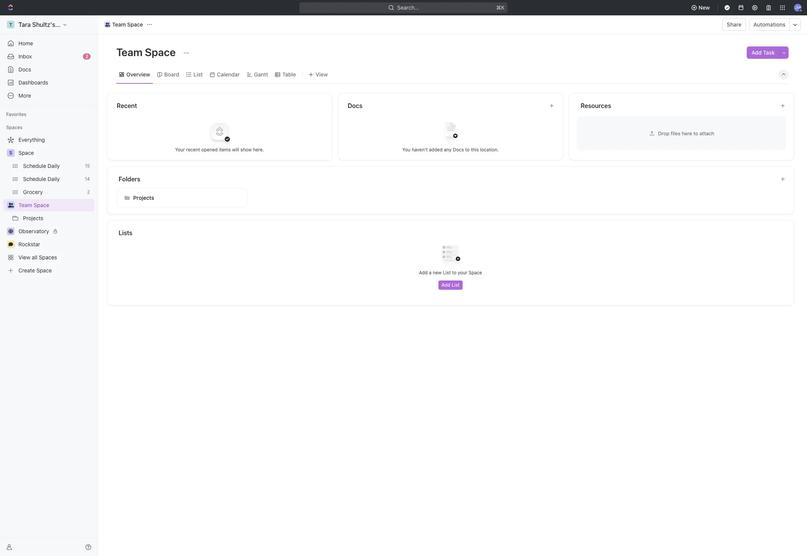 Task type: vqa. For each thing, say whether or not it's contained in the screenshot.
"signup"
no



Task type: describe. For each thing, give the bounding box(es) containing it.
everything link
[[3, 134, 93, 146]]

automations
[[754, 21, 786, 28]]

no lists icon. image
[[436, 239, 466, 270]]

opened
[[202, 147, 218, 152]]

overview link
[[125, 69, 150, 80]]

grocery
[[23, 189, 43, 195]]

list link
[[192, 69, 203, 80]]

home link
[[3, 37, 95, 50]]

add list button
[[439, 281, 463, 290]]

gantt link
[[253, 69, 268, 80]]

board link
[[163, 69, 179, 80]]

here.
[[253, 147, 264, 152]]

dashboards
[[18, 79, 48, 86]]

inbox
[[18, 53, 32, 60]]

view for view all spaces
[[18, 254, 30, 261]]

share
[[728, 21, 742, 28]]

spaces inside 'link'
[[39, 254, 57, 261]]

list inside list link
[[194, 71, 203, 77]]

sidebar navigation
[[0, 15, 100, 556]]

tara shultz's workspace
[[18, 21, 89, 28]]

new
[[699, 4, 711, 11]]

jm button
[[793, 2, 805, 14]]

view all spaces
[[18, 254, 57, 261]]

dashboards link
[[3, 76, 95, 89]]

your recent opened items will show here.
[[175, 147, 264, 152]]

schedule daily link for 15
[[23, 160, 82, 172]]

0 vertical spatial team
[[112, 21, 126, 28]]

add a new list to your space
[[419, 270, 483, 276]]

docs inside sidebar navigation
[[18, 66, 31, 73]]

create space
[[18, 267, 52, 274]]

0 horizontal spatial spaces
[[6, 125, 22, 130]]

globe image
[[8, 229, 13, 234]]

1 vertical spatial 2
[[87, 189, 90, 195]]

1 horizontal spatial list
[[443, 270, 451, 276]]

overview
[[126, 71, 150, 77]]

view button
[[306, 69, 331, 80]]

user group image inside sidebar navigation
[[8, 203, 14, 208]]

table
[[283, 71, 296, 77]]

0 vertical spatial team space link
[[103, 20, 145, 29]]

calendar
[[217, 71, 240, 77]]

this
[[471, 147, 479, 152]]

add task button
[[748, 47, 780, 59]]

folders button
[[118, 174, 775, 184]]

tara
[[18, 21, 31, 28]]

projects button
[[117, 188, 248, 208]]

more button
[[3, 90, 95, 102]]

schedule daily for 15
[[23, 163, 60, 169]]

home
[[18, 40, 33, 47]]

no most used docs image
[[436, 116, 466, 147]]

0 vertical spatial 2
[[85, 53, 88, 59]]

15
[[85, 163, 90, 169]]

grocery link
[[23, 186, 84, 198]]

folders
[[119, 176, 140, 183]]

resources button
[[581, 101, 775, 110]]

you haven't added any docs to this location.
[[403, 147, 499, 152]]

schedule daily link for 14
[[23, 173, 82, 185]]

favorites
[[6, 111, 26, 117]]

you
[[403, 147, 411, 152]]

⌘k
[[497, 4, 505, 11]]

tree inside sidebar navigation
[[3, 134, 95, 277]]

show
[[241, 147, 252, 152]]

calendar link
[[216, 69, 240, 80]]

any
[[444, 147, 452, 152]]

0 horizontal spatial to
[[453, 270, 457, 276]]

add for add list
[[442, 282, 451, 288]]

more
[[18, 92, 31, 99]]

0 vertical spatial team space
[[112, 21, 143, 28]]

team inside tree
[[18, 202, 32, 208]]



Task type: locate. For each thing, give the bounding box(es) containing it.
2 vertical spatial list
[[452, 282, 460, 288]]

2 vertical spatial to
[[453, 270, 457, 276]]

daily for 15
[[48, 163, 60, 169]]

1 horizontal spatial user group image
[[105, 23, 110, 27]]

1 vertical spatial user group image
[[8, 203, 14, 208]]

items
[[219, 147, 231, 152]]

1 horizontal spatial to
[[466, 147, 470, 152]]

1 vertical spatial team space
[[116, 46, 178, 58]]

create
[[18, 267, 35, 274]]

schedule daily link down space link
[[23, 160, 82, 172]]

0 horizontal spatial team space link
[[18, 199, 93, 211]]

1 vertical spatial spaces
[[39, 254, 57, 261]]

search...
[[398, 4, 419, 11]]

haven't
[[412, 147, 428, 152]]

table link
[[281, 69, 296, 80]]

1 vertical spatial schedule
[[23, 176, 46, 182]]

1 vertical spatial list
[[443, 270, 451, 276]]

1 vertical spatial docs
[[348, 102, 363, 109]]

schedule for 14
[[23, 176, 46, 182]]

spaces up 'create space' link
[[39, 254, 57, 261]]

1 vertical spatial schedule daily link
[[23, 173, 82, 185]]

resources
[[581, 102, 612, 109]]

0 vertical spatial docs
[[18, 66, 31, 73]]

recent
[[186, 147, 200, 152]]

space
[[127, 21, 143, 28], [145, 46, 176, 58], [18, 150, 34, 156], [34, 202, 49, 208], [36, 267, 52, 274], [469, 270, 483, 276]]

files
[[671, 130, 681, 136]]

0 horizontal spatial add
[[419, 270, 428, 276]]

daily down space link
[[48, 163, 60, 169]]

add for add a new list to your space
[[419, 270, 428, 276]]

comment image
[[8, 242, 13, 247]]

shultz's
[[32, 21, 55, 28]]

schedule daily link
[[23, 160, 82, 172], [23, 173, 82, 185]]

schedule down space link
[[23, 163, 46, 169]]

2 horizontal spatial docs
[[453, 147, 464, 152]]

spaces down favorites button at the top
[[6, 125, 22, 130]]

task
[[764, 49, 776, 56]]

1 schedule daily from the top
[[23, 163, 60, 169]]

1 horizontal spatial spaces
[[39, 254, 57, 261]]

2 vertical spatial team space
[[18, 202, 49, 208]]

lists button
[[118, 228, 786, 238]]

1 horizontal spatial add
[[442, 282, 451, 288]]

recent
[[117, 102, 137, 109]]

1 vertical spatial add
[[419, 270, 428, 276]]

your
[[458, 270, 468, 276]]

tree containing everything
[[3, 134, 95, 277]]

0 vertical spatial schedule daily link
[[23, 160, 82, 172]]

list down add a new list to your space
[[452, 282, 460, 288]]

0 vertical spatial schedule
[[23, 163, 46, 169]]

view all spaces link
[[3, 251, 93, 264]]

added
[[429, 147, 443, 152]]

0 horizontal spatial user group image
[[8, 203, 14, 208]]

space, , element
[[7, 149, 15, 157]]

user group image inside team space link
[[105, 23, 110, 27]]

to left this
[[466, 147, 470, 152]]

drop
[[659, 130, 670, 136]]

projects link
[[23, 212, 93, 224]]

2 down workspace
[[85, 53, 88, 59]]

docs link
[[3, 63, 95, 76]]

1 horizontal spatial team space link
[[103, 20, 145, 29]]

0 vertical spatial daily
[[48, 163, 60, 169]]

2 vertical spatial docs
[[453, 147, 464, 152]]

projects inside button
[[133, 194, 154, 201]]

1 schedule daily link from the top
[[23, 160, 82, 172]]

view for view
[[316, 71, 328, 77]]

team space link
[[103, 20, 145, 29], [18, 199, 93, 211]]

view
[[316, 71, 328, 77], [18, 254, 30, 261]]

daily
[[48, 163, 60, 169], [48, 176, 60, 182]]

no recent items image
[[204, 116, 235, 147]]

observatory link
[[18, 225, 93, 238]]

projects
[[133, 194, 154, 201], [23, 215, 43, 221]]

spaces
[[6, 125, 22, 130], [39, 254, 57, 261]]

2 horizontal spatial add
[[752, 49, 763, 56]]

schedule for 15
[[23, 163, 46, 169]]

2 horizontal spatial list
[[452, 282, 460, 288]]

view inside button
[[316, 71, 328, 77]]

0 horizontal spatial view
[[18, 254, 30, 261]]

add task
[[752, 49, 776, 56]]

space link
[[18, 147, 93, 159]]

attach
[[700, 130, 715, 136]]

2 daily from the top
[[48, 176, 60, 182]]

new
[[433, 270, 442, 276]]

view right table
[[316, 71, 328, 77]]

add list
[[442, 282, 460, 288]]

user group image right workspace
[[105, 23, 110, 27]]

1 vertical spatial schedule daily
[[23, 176, 60, 182]]

your
[[175, 147, 185, 152]]

2 vertical spatial add
[[442, 282, 451, 288]]

schedule daily for 14
[[23, 176, 60, 182]]

projects down folders
[[133, 194, 154, 201]]

2 schedule daily link from the top
[[23, 173, 82, 185]]

a
[[429, 270, 432, 276]]

add
[[752, 49, 763, 56], [419, 270, 428, 276], [442, 282, 451, 288]]

lists
[[119, 229, 133, 236]]

to left your
[[453, 270, 457, 276]]

schedule
[[23, 163, 46, 169], [23, 176, 46, 182]]

t
[[9, 22, 12, 27]]

1 horizontal spatial docs
[[348, 102, 363, 109]]

view left the all
[[18, 254, 30, 261]]

schedule daily up "grocery" on the left of page
[[23, 176, 60, 182]]

add inside button
[[752, 49, 763, 56]]

0 horizontal spatial docs
[[18, 66, 31, 73]]

0 vertical spatial add
[[752, 49, 763, 56]]

create space link
[[3, 264, 93, 277]]

schedule daily link up grocery link
[[23, 173, 82, 185]]

1 vertical spatial daily
[[48, 176, 60, 182]]

all
[[32, 254, 37, 261]]

0 vertical spatial user group image
[[105, 23, 110, 27]]

team space inside tree
[[18, 202, 49, 208]]

schedule daily
[[23, 163, 60, 169], [23, 176, 60, 182]]

new button
[[689, 2, 715, 14]]

1 horizontal spatial view
[[316, 71, 328, 77]]

1 schedule from the top
[[23, 163, 46, 169]]

here
[[682, 130, 693, 136]]

view button
[[306, 65, 331, 83]]

rockstar link
[[18, 238, 93, 251]]

0 vertical spatial to
[[694, 130, 699, 136]]

jeremy miller's workspace, , element
[[7, 21, 15, 28]]

gantt
[[254, 71, 268, 77]]

share button
[[723, 18, 747, 31]]

workspace
[[57, 21, 89, 28]]

add inside 'button'
[[442, 282, 451, 288]]

0 horizontal spatial projects
[[23, 215, 43, 221]]

view inside 'link'
[[18, 254, 30, 261]]

team space
[[112, 21, 143, 28], [116, 46, 178, 58], [18, 202, 49, 208]]

2 vertical spatial team
[[18, 202, 32, 208]]

favorites button
[[3, 110, 30, 119]]

everything
[[18, 136, 45, 143]]

add for add task
[[752, 49, 763, 56]]

will
[[232, 147, 239, 152]]

list
[[194, 71, 203, 77], [443, 270, 451, 276], [452, 282, 460, 288]]

projects inside "link"
[[23, 215, 43, 221]]

0 vertical spatial projects
[[133, 194, 154, 201]]

add left a
[[419, 270, 428, 276]]

0 vertical spatial schedule daily
[[23, 163, 60, 169]]

list inside 'add list' 'button'
[[452, 282, 460, 288]]

projects up observatory
[[23, 215, 43, 221]]

rockstar
[[18, 241, 40, 248]]

location.
[[481, 147, 499, 152]]

2
[[85, 53, 88, 59], [87, 189, 90, 195]]

2 schedule from the top
[[23, 176, 46, 182]]

1 horizontal spatial projects
[[133, 194, 154, 201]]

schedule daily down space link
[[23, 163, 60, 169]]

add down add a new list to your space
[[442, 282, 451, 288]]

1 daily from the top
[[48, 163, 60, 169]]

drop files here to attach
[[659, 130, 715, 136]]

list right board
[[194, 71, 203, 77]]

add left task
[[752, 49, 763, 56]]

automations button
[[750, 19, 790, 30]]

0 vertical spatial view
[[316, 71, 328, 77]]

daily up grocery link
[[48, 176, 60, 182]]

2 schedule daily from the top
[[23, 176, 60, 182]]

0 horizontal spatial list
[[194, 71, 203, 77]]

2 horizontal spatial to
[[694, 130, 699, 136]]

1 vertical spatial team
[[116, 46, 143, 58]]

tree
[[3, 134, 95, 277]]

schedule up "grocery" on the left of page
[[23, 176, 46, 182]]

14
[[85, 176, 90, 182]]

observatory
[[18, 228, 49, 234]]

1 vertical spatial projects
[[23, 215, 43, 221]]

team
[[112, 21, 126, 28], [116, 46, 143, 58], [18, 202, 32, 208]]

daily for 14
[[48, 176, 60, 182]]

jm
[[796, 5, 801, 10]]

1 vertical spatial team space link
[[18, 199, 93, 211]]

0 vertical spatial spaces
[[6, 125, 22, 130]]

to
[[694, 130, 699, 136], [466, 147, 470, 152], [453, 270, 457, 276]]

list right new
[[443, 270, 451, 276]]

user group image up globe "image"
[[8, 203, 14, 208]]

1 vertical spatial to
[[466, 147, 470, 152]]

to right 'here'
[[694, 130, 699, 136]]

1 vertical spatial view
[[18, 254, 30, 261]]

board
[[164, 71, 179, 77]]

user group image
[[105, 23, 110, 27], [8, 203, 14, 208]]

2 down "14"
[[87, 189, 90, 195]]

0 vertical spatial list
[[194, 71, 203, 77]]

s
[[9, 150, 12, 156]]



